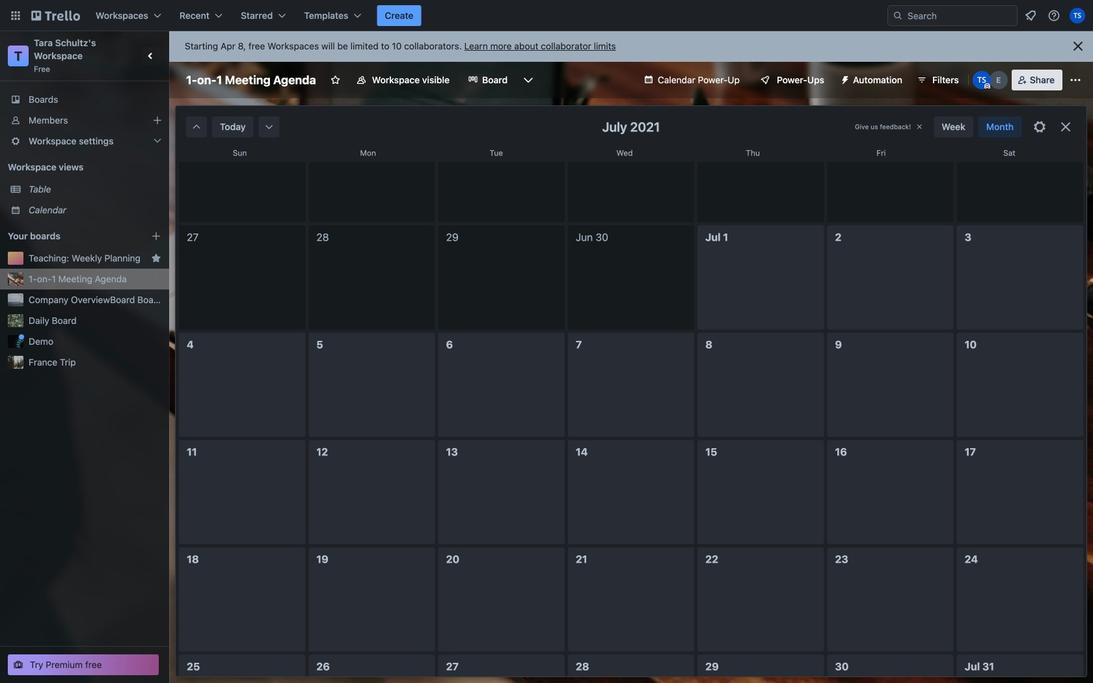 Task type: vqa. For each thing, say whether or not it's contained in the screenshot.
Back to home image
yes



Task type: locate. For each thing, give the bounding box(es) containing it.
1 sm image from the left
[[190, 120, 203, 133]]

0 horizontal spatial sm image
[[190, 120, 203, 133]]

starred icon image
[[151, 253, 161, 264]]

sm image
[[190, 120, 203, 133], [263, 120, 276, 133]]

sm image
[[835, 70, 854, 88]]

2 sm image from the left
[[263, 120, 276, 133]]

this member is an admin of this board. image
[[985, 83, 991, 89]]

search image
[[893, 10, 904, 21]]

1 horizontal spatial sm image
[[263, 120, 276, 133]]

0 notifications image
[[1024, 8, 1039, 23]]

tara schultz (taraschultz7) image
[[973, 71, 992, 89]]

back to home image
[[31, 5, 80, 26]]

your boards with 6 items element
[[8, 229, 132, 244]]

Search field
[[888, 5, 1018, 26]]



Task type: describe. For each thing, give the bounding box(es) containing it.
workspace navigation collapse icon image
[[142, 47, 160, 65]]

show menu image
[[1070, 74, 1083, 87]]

Board name text field
[[180, 70, 323, 91]]

primary element
[[0, 0, 1094, 31]]

customize views image
[[522, 74, 535, 87]]

add board image
[[151, 231, 161, 242]]

open information menu image
[[1048, 9, 1061, 22]]

star or unstar board image
[[331, 75, 341, 85]]

ethanhunt1 (ethanhunt117) image
[[990, 71, 1008, 89]]

tara schultz (taraschultz7) image
[[1070, 8, 1086, 23]]



